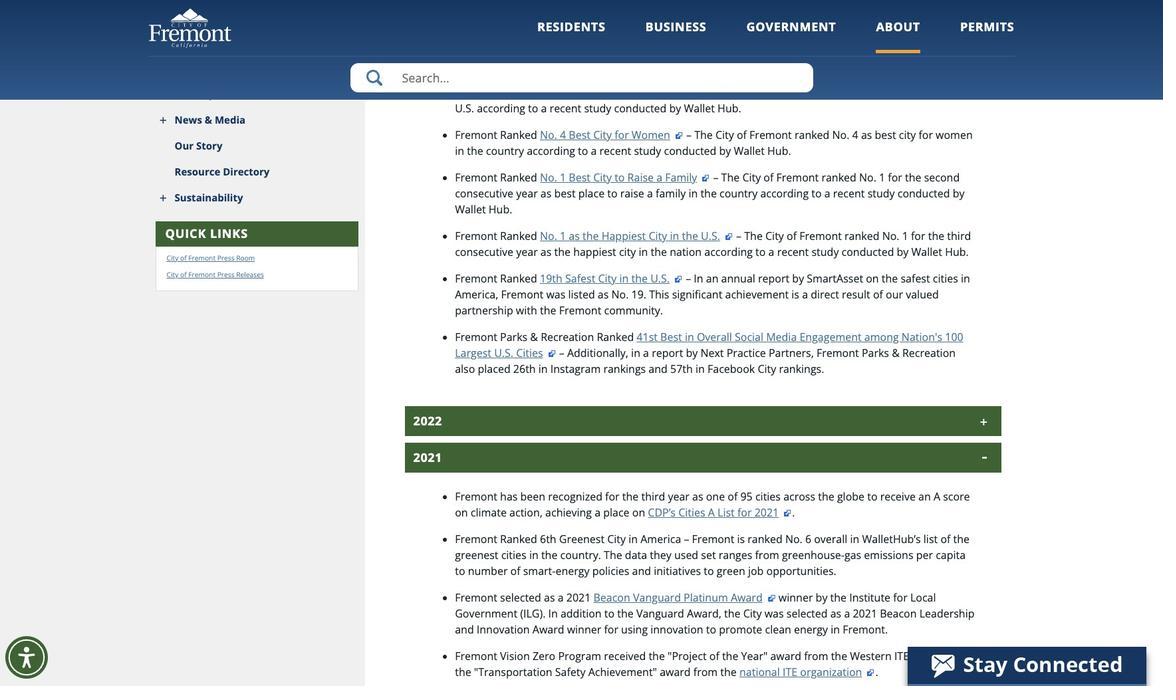 Task type: vqa. For each thing, say whether or not it's contained in the screenshot.
'places' associated with Fremont Ranks as one of the Top 50 Best Places to Live – The City of Fremont is one of the top best places to live in the United States, according to a study conducted by Money Magazine.
no



Task type: describe. For each thing, give the bounding box(es) containing it.
6
[[806, 532, 812, 547]]

smart-
[[524, 564, 556, 579]]

0 vertical spatial room
[[218, 87, 246, 100]]

cities inside – in an annual report by smartasset on the safest cities in america, fremont was listed as no. 19. this significant achievement is a direct result of our valued partnership with the fremont community.
[[934, 271, 959, 286]]

per
[[917, 548, 934, 563]]

releases
[[236, 270, 264, 280]]

– the city of fremont ranked no. 4  as best city for women in the country according to a recent study conducted by wallet hub.
[[455, 128, 973, 158]]

2022
[[414, 413, 442, 429]]

cities inside "fremont has been recognized for the third year as one of 95 cities across the globe to receive an a score on climate action, achieving a place on"
[[756, 490, 781, 504]]

platinum
[[684, 591, 729, 605]]

cdp's cities a list for 2021 link
[[648, 506, 793, 520]]

valued
[[907, 287, 939, 302]]

– the city of fremont ranked no. 9 as the greenest city in the u.s. according to a recent study conducted by wallet hub.
[[455, 85, 957, 116]]

is inside fremont ranked 6th greenest city in america – fremont is ranked no. 6 overall in wallethub's list of the greenest cities in the country. the data they used set ranges from greenhouse-gas emissions per capita to number of smart-energy policies and initiatives to green job opportunities.
[[738, 532, 745, 547]]

fremont inside "fremont has been recognized for the third year as one of 95 cities across the globe to receive an a score on climate action, achieving a place on"
[[455, 490, 498, 504]]

government link
[[747, 19, 837, 53]]

result
[[843, 287, 871, 302]]

of inside – the city of fremont ranked no. 1 for the second consecutive year as best place to raise a family in the country according to a recent study conducted by wallet hub.
[[764, 170, 774, 185]]

ranked inside fremont ranked 6th greenest city in america – fremont is ranked no. 6 overall in wallethub's list of the greenest cities in the country. the data they used set ranges from greenhouse-gas emissions per capita to number of smart-energy policies and initiatives to green job opportunities.
[[748, 532, 783, 547]]

organization
[[801, 665, 863, 680]]

2021 up addition
[[567, 591, 591, 605]]

report for 57th
[[652, 346, 684, 361]]

9 inside – the city of fremont ranked no. 9 as the greenest city in the u.s. according to a recent study conducted by wallet hub.
[[821, 85, 827, 100]]

hub. inside – the city of fremont ranked no. 1 for the second consecutive year as best place to raise a family in the country according to a recent study conducted by wallet hub.
[[489, 202, 513, 217]]

placed
[[478, 362, 511, 377]]

gis
[[175, 87, 191, 100]]

fremont inside fremont vision zero program received the "project of the year" award from the western ite district and the "transportation safety achievement" award from the
[[455, 649, 498, 664]]

third inside "fremont has been recognized for the third year as one of 95 cities across the globe to receive an a score on climate action, achieving a place on"
[[642, 490, 666, 504]]

0 horizontal spatial award from
[[660, 665, 718, 680]]

ranked up additionally, at the bottom of the page
[[597, 330, 634, 345]]

41st
[[637, 330, 658, 345]]

1 horizontal spatial winner
[[779, 591, 814, 605]]

greenest inside fremont ranked 6th greenest city in america – fremont is ranked no. 6 overall in wallethub's list of the greenest cities in the country. the data they used set ranges from greenhouse-gas emissions per capita to number of smart-energy policies and initiatives to green job opportunities.
[[560, 532, 605, 547]]

of inside – the city of fremont ranked no. 9 as the greenest city in the u.s. according to a recent study conducted by wallet hub.
[[705, 85, 715, 100]]

best inside 41st best in overall social media engagement among nation's 100 largest u.s. cities
[[661, 330, 683, 345]]

on inside – in an annual report by smartasset on the safest cities in america, fremont was listed as no. 19. this significant achievement is a direct result of our valued partnership with the fremont community.
[[867, 271, 880, 286]]

in inside winner by the institute for local government (ilg). in addition to the vanguard award, the city was selected as a 2021 beacon leadership and innovation award winner for using innovation to promote clean energy in fremont.
[[831, 623, 841, 637]]

city right safest
[[599, 271, 617, 286]]

fremont ranked no. 9 greenest city
[[455, 85, 636, 100]]

globe
[[838, 490, 865, 504]]

innovation
[[651, 623, 704, 637]]

directory
[[223, 165, 270, 178]]

overall
[[815, 532, 848, 547]]

in inside 41st best in overall social media engagement among nation's 100 largest u.s. cities
[[685, 330, 695, 345]]

resource directory
[[175, 165, 270, 178]]

vision
[[500, 649, 530, 664]]

by inside – in an annual report by smartasset on the safest cities in america, fremont was listed as no. 19. this significant achievement is a direct result of our valued partnership with the fremont community.
[[793, 271, 805, 286]]

26th
[[514, 362, 536, 377]]

fremont ranked no. 4 best city for women
[[455, 128, 671, 142]]

hub. inside – the city of fremont ranked no. 1 for the third consecutive year as the happiest city in the nation according to a recent study conducted by wallet hub.
[[946, 245, 969, 259]]

ranked for 19th safest city in the u.s.
[[500, 271, 538, 286]]

for left women
[[615, 128, 629, 142]]

district
[[913, 649, 948, 664]]

to inside – the city of fremont ranked no. 4  as best city for women in the country according to a recent study conducted by wallet hub.
[[578, 144, 589, 158]]

. for cdp's cities a list for 2021
[[793, 506, 796, 520]]

by inside – the city of fremont ranked no. 4  as best city for women in the country according to a recent study conducted by wallet hub.
[[720, 144, 732, 158]]

1 horizontal spatial government
[[747, 19, 837, 35]]

for left local
[[894, 591, 908, 605]]

and inside fremont ranked 6th greenest city in america – fremont is ranked no. 6 overall in wallethub's list of the greenest cities in the country. the data they used set ranges from greenhouse-gas emissions per capita to number of smart-energy policies and initiatives to green job opportunities.
[[633, 564, 652, 579]]

– inside – additionally, in a report by next practice partners, fremont parks & recreation also placed 26th in instagram rankings and 57th in facebook city rankings.
[[559, 346, 565, 361]]

residents
[[538, 19, 606, 35]]

city up city of fremont link
[[167, 253, 179, 263]]

city inside – additionally, in a report by next practice partners, fremont parks & recreation also placed 26th in instagram rankings and 57th in facebook city rankings.
[[758, 362, 777, 377]]

city inside – the city of fremont ranked no. 1 for the third consecutive year as the happiest city in the nation according to a recent study conducted by wallet hub.
[[766, 229, 785, 243]]

hub. inside – the city of fremont ranked no. 4  as best city for women in the country according to a recent study conducted by wallet hub.
[[768, 144, 792, 158]]

a inside – additionally, in a report by next practice partners, fremont parks & recreation also placed 26th in instagram rankings and 57th in facebook city rankings.
[[644, 346, 650, 361]]

of inside – the city of fremont ranked no. 4  as best city for women in the country according to a recent study conducted by wallet hub.
[[737, 128, 747, 142]]

by inside – the city of fremont ranked no. 9 as the greenest city in the u.s. according to a recent study conducted by wallet hub.
[[670, 101, 682, 116]]

across
[[784, 490, 816, 504]]

4 inside – the city of fremont ranked no. 4  as best city for women in the country according to a recent study conducted by wallet hub.
[[853, 128, 859, 142]]

as inside – the city of fremont ranked no. 1 for the third consecutive year as the happiest city in the nation according to a recent study conducted by wallet hub.
[[541, 245, 552, 259]]

as inside "fremont has been recognized for the third year as one of 95 cities across the globe to receive an a score on climate action, achieving a place on"
[[693, 490, 704, 504]]

vanguard inside winner by the institute for local government (ilg). in addition to the vanguard award, the city was selected as a 2021 beacon leadership and innovation award winner for using innovation to promote clean energy in fremont.
[[637, 607, 685, 621]]

city down 'city of fremont press' link
[[167, 270, 179, 280]]

1 horizontal spatial on
[[633, 506, 646, 520]]

1 vertical spatial cities
[[679, 506, 706, 520]]

safest
[[566, 271, 596, 286]]

as inside – the city of fremont ranked no. 4  as best city for women in the country according to a recent study conducted by wallet hub.
[[862, 128, 873, 142]]

women
[[936, 128, 973, 142]]

score
[[944, 490, 971, 504]]

rankings.
[[780, 362, 825, 377]]

in inside winner by the institute for local government (ilg). in addition to the vanguard award, the city was selected as a 2021 beacon leadership and innovation award winner for using innovation to promote clean energy in fremont.
[[549, 607, 558, 621]]

1 4 from the left
[[560, 128, 566, 142]]

2021 right list
[[755, 506, 779, 520]]

– the for conducted
[[687, 128, 713, 142]]

no. inside – in an annual report by smartasset on the safest cities in america, fremont was listed as no. 19. this significant achievement is a direct result of our valued partnership with the fremont community.
[[612, 287, 629, 302]]

media inside 41st best in overall social media engagement among nation's 100 largest u.s. cities
[[767, 330, 797, 345]]

no. inside – the city of fremont ranked no. 4  as best city for women in the country according to a recent study conducted by wallet hub.
[[833, 128, 850, 142]]

city inside – the city of fremont ranked no. 1 for the third consecutive year as the happiest city in the nation according to a recent study conducted by wallet hub.
[[620, 245, 636, 259]]

0 horizontal spatial a
[[709, 506, 715, 520]]

41st best in overall social media engagement among nation's 100 largest u.s. cities link
[[455, 330, 964, 361]]

study inside – the city of fremont ranked no. 1 for the second consecutive year as best place to raise a family in the country according to a recent study conducted by wallet hub.
[[868, 186, 895, 201]]

ranked for no. 4 best city for women
[[500, 128, 538, 142]]

permits
[[961, 19, 1015, 35]]

climate
[[471, 506, 507, 520]]

of inside fremont vision zero program received the "project of the year" award from the western ite district and the "transportation safety achievement" award from the
[[710, 649, 720, 664]]

fremont inside – additionally, in a report by next practice partners, fremont parks & recreation also placed 26th in instagram rankings and 57th in facebook city rankings.
[[817, 346, 860, 361]]

and inside winner by the institute for local government (ilg). in addition to the vanguard award, the city was selected as a 2021 beacon leadership and innovation award winner for using innovation to promote clean energy in fremont.
[[455, 623, 474, 637]]

they
[[650, 548, 672, 563]]

beacon inside winner by the institute for local government (ilg). in addition to the vanguard award, the city was selected as a 2021 beacon leadership and innovation award winner for using innovation to promote clean energy in fremont.
[[881, 607, 917, 621]]

ranges
[[719, 548, 753, 563]]

for down the 95
[[738, 506, 752, 520]]

for inside – the city of fremont ranked no. 4  as best city for women in the country according to a recent study conducted by wallet hub.
[[919, 128, 934, 142]]

1 horizontal spatial &
[[531, 330, 538, 345]]

quick
[[165, 226, 207, 242]]

of inside – the city of fremont ranked no. 1 for the third consecutive year as the happiest city in the nation according to a recent study conducted by wallet hub.
[[787, 229, 797, 243]]

fremont inside – the city of fremont ranked no. 1 for the third consecutive year as the happiest city in the nation according to a recent study conducted by wallet hub.
[[800, 229, 842, 243]]

as inside winner by the institute for local government (ilg). in addition to the vanguard award, the city was selected as a 2021 beacon leadership and innovation award winner for using innovation to promote clean energy in fremont.
[[831, 607, 842, 621]]

57th
[[671, 362, 693, 377]]

among
[[865, 330, 900, 345]]

data
[[625, 548, 648, 563]]

0 horizontal spatial parks
[[500, 330, 528, 345]]

listed
[[569, 287, 595, 302]]

0 horizontal spatial winner
[[567, 623, 602, 637]]

1 horizontal spatial award
[[731, 591, 763, 605]]

fremont parks & recreation ranked
[[455, 330, 637, 345]]

resource directory link
[[149, 159, 365, 185]]

set
[[702, 548, 716, 563]]

in wallethub's
[[851, 532, 921, 547]]

gas
[[845, 548, 862, 563]]

of inside "fremont has been recognized for the third year as one of 95 cities across the globe to receive an a score on climate action, achieving a place on"
[[728, 490, 738, 504]]

largest
[[455, 346, 492, 361]]

happiest
[[602, 229, 646, 243]]

has
[[500, 490, 518, 504]]

institute
[[850, 591, 891, 605]]

direct
[[811, 287, 840, 302]]

award,
[[687, 607, 722, 621]]

of inside – in an annual report by smartasset on the safest cities in america, fremont was listed as no. 19. this significant achievement is a direct result of our valued partnership with the fremont community.
[[874, 287, 884, 302]]

for inside – the city of fremont ranked no. 1 for the second consecutive year as best place to raise a family in the country according to a recent study conducted by wallet hub.
[[889, 170, 903, 185]]

to inside – the city of fremont ranked no. 9 as the greenest city in the u.s. according to a recent study conducted by wallet hub.
[[528, 101, 539, 116]]

receive
[[881, 490, 916, 504]]

ranked for no. 1 best city to raise a family
[[500, 170, 538, 185]]

city of fremont link
[[167, 270, 216, 280]]

u.s. inside 41st best in overall social media engagement among nation's 100 largest u.s. cities
[[495, 346, 514, 361]]

gis map room
[[175, 87, 246, 100]]

year for no. 1 best city to raise a family
[[517, 186, 538, 201]]

ranked inside – the city of fremont ranked no. 4  as best city for women in the country according to a recent study conducted by wallet hub.
[[795, 128, 830, 142]]

by inside – additionally, in a report by next practice partners, fremont parks & recreation also placed 26th in instagram rankings and 57th in facebook city rankings.
[[686, 346, 698, 361]]

city inside fremont ranked 6th greenest city in america – fremont is ranked no. 6 overall in wallethub's list of the greenest cities in the country. the data they used set ranges from greenhouse-gas emissions per capita to number of smart-energy policies and initiatives to green job opportunities.
[[608, 532, 626, 547]]

19. this
[[632, 287, 670, 302]]

u.s. inside – the city of fremont ranked no. 9 as the greenest city in the u.s. according to a recent study conducted by wallet hub.
[[455, 101, 475, 116]]

ranked inside – the city of fremont ranked no. 1 for the third consecutive year as the happiest city in the nation according to a recent study conducted by wallet hub.
[[845, 229, 880, 243]]

national
[[740, 665, 780, 680]]

cdp's cities a list for 2021
[[648, 506, 779, 520]]

selected inside winner by the institute for local government (ilg). in addition to the vanguard award, the city was selected as a 2021 beacon leadership and innovation award winner for using innovation to promote clean energy in fremont.
[[787, 607, 828, 621]]

as inside – the city of fremont ranked no. 1 for the second consecutive year as best place to raise a family in the country according to a recent study conducted by wallet hub.
[[541, 186, 552, 201]]

to inside – the city of fremont ranked no. 1 for the third consecutive year as the happiest city in the nation according to a recent study conducted by wallet hub.
[[756, 245, 766, 259]]

1 horizontal spatial award from
[[771, 649, 829, 664]]

recent inside – the city of fremont ranked no. 4  as best city for women in the country according to a recent study conducted by wallet hub.
[[600, 144, 632, 158]]

no. 1 best city to raise a family link
[[540, 170, 711, 185]]

western
[[851, 649, 892, 664]]

achieving
[[546, 506, 592, 520]]

local
[[911, 591, 937, 605]]

city left raise
[[594, 170, 612, 185]]

press for city of fremont
[[217, 270, 235, 280]]

family
[[656, 186, 686, 201]]

zero
[[533, 649, 556, 664]]

an inside – in an annual report by smartasset on the safest cities in america, fremont was listed as no. 19. this significant achievement is a direct result of our valued partnership with the fremont community.
[[707, 271, 719, 286]]

fremont ranked no. 1 best city to raise a family
[[455, 170, 698, 185]]

list
[[924, 532, 938, 547]]

winner by the institute for local government (ilg). in addition to the vanguard award, the city was selected as a 2021 beacon leadership and innovation award winner for using innovation to promote clean energy in fremont.
[[455, 591, 975, 637]]

achievement
[[726, 287, 789, 302]]

using
[[622, 623, 648, 637]]

the "project
[[649, 649, 707, 664]]

safety
[[556, 665, 586, 680]]

according inside – the city of fremont ranked no. 9 as the greenest city in the u.s. according to a recent study conducted by wallet hub.
[[477, 101, 526, 116]]

opportunities.
[[767, 564, 837, 579]]

initiatives
[[654, 564, 701, 579]]

policies
[[593, 564, 630, 579]]

(ilg).
[[521, 607, 546, 621]]

nation
[[670, 245, 702, 259]]

partners,
[[769, 346, 814, 361]]

safest
[[901, 271, 931, 286]]

business link
[[646, 19, 707, 53]]

parks inside – additionally, in a report by next practice partners, fremont parks & recreation also placed 26th in instagram rankings and 57th in facebook city rankings.
[[862, 346, 890, 361]]

news & media
[[175, 113, 246, 126]]

– the city of fremont ranked no. 1 for the second consecutive year as best place to raise a family in the country according to a recent study conducted by wallet hub.
[[455, 170, 965, 217]]

0 horizontal spatial ite
[[783, 665, 798, 680]]

our
[[886, 287, 904, 302]]

is inside – in an annual report by smartasset on the safest cities in america, fremont was listed as no. 19. this significant achievement is a direct result of our valued partnership with the fremont community.
[[792, 287, 800, 302]]

city down no. 9 greenest city link at the top
[[594, 128, 612, 142]]

conducted inside – the city of fremont ranked no. 4  as best city for women in the country according to a recent study conducted by wallet hub.
[[664, 144, 717, 158]]

third inside – the city of fremont ranked no. 1 for the third consecutive year as the happiest city in the nation according to a recent study conducted by wallet hub.
[[948, 229, 972, 243]]

– for fremont ranked no. 1 best city to raise a family
[[714, 170, 719, 185]]

fremont inside – the city of fremont ranked no. 4  as best city for women in the country according to a recent study conducted by wallet hub.
[[750, 128, 792, 142]]

no. inside – the city of fremont ranked no. 1 for the third consecutive year as the happiest city in the nation according to a recent study conducted by wallet hub.
[[883, 229, 900, 243]]

recent inside – the city of fremont ranked no. 1 for the second consecutive year as best place to raise a family in the country according to a recent study conducted by wallet hub.
[[834, 186, 865, 201]]



Task type: locate. For each thing, give the bounding box(es) containing it.
– the inside – the city of fremont ranked no. 9 as the greenest city in the u.s. according to a recent study conducted by wallet hub.
[[655, 85, 681, 100]]

recent inside – the city of fremont ranked no. 1 for the third consecutive year as the happiest city in the nation according to a recent study conducted by wallet hub.
[[778, 245, 809, 259]]

by inside – the city of fremont ranked no. 1 for the third consecutive year as the happiest city in the nation according to a recent study conducted by wallet hub.
[[897, 245, 909, 259]]

conducted
[[615, 101, 667, 116], [664, 144, 717, 158], [898, 186, 951, 201], [842, 245, 895, 259]]

by up women
[[670, 101, 682, 116]]

0 vertical spatial year
[[517, 186, 538, 201]]

0 vertical spatial third
[[948, 229, 972, 243]]

raise
[[628, 170, 654, 185]]

city inside winner by the institute for local government (ilg). in addition to the vanguard award, the city was selected as a 2021 beacon leadership and innovation award winner for using innovation to promote clean energy in fremont.
[[744, 607, 762, 621]]

best for place
[[569, 170, 591, 185]]

a left "score"
[[934, 490, 941, 504]]

best for according
[[569, 128, 591, 142]]

1 down fremont ranked no. 4 best city for women
[[560, 170, 566, 185]]

0 vertical spatial is
[[792, 287, 800, 302]]

according inside – the city of fremont ranked no. 1 for the second consecutive year as best place to raise a family in the country according to a recent study conducted by wallet hub.
[[761, 186, 809, 201]]

0 horizontal spatial beacon
[[594, 591, 631, 605]]

1 vertical spatial beacon
[[881, 607, 917, 621]]

0 vertical spatial consecutive
[[455, 186, 514, 201]]

city right happiest
[[649, 229, 668, 243]]

1 vertical spatial .
[[876, 665, 879, 680]]

100
[[946, 330, 964, 345]]

the inside fremont ranked 6th greenest city in america – fremont is ranked no. 6 overall in wallethub's list of the greenest cities in the country. the data they used set ranges from greenhouse-gas emissions per capita to number of smart-energy policies and initiatives to green job opportunities.
[[604, 548, 623, 563]]

2021 down 2022
[[414, 450, 442, 466]]

the up policies
[[604, 548, 623, 563]]

recent inside – the city of fremont ranked no. 9 as the greenest city in the u.s. according to a recent study conducted by wallet hub.
[[550, 101, 582, 116]]

2 9 from the left
[[821, 85, 827, 100]]

and left 57th
[[649, 362, 668, 377]]

country.
[[561, 548, 602, 563]]

report for achievement
[[759, 271, 790, 286]]

0 vertical spatial parks
[[500, 330, 528, 345]]

0 vertical spatial ite
[[895, 649, 910, 664]]

ite right national
[[783, 665, 798, 680]]

city up promote
[[744, 607, 762, 621]]

by up safest
[[897, 245, 909, 259]]

a inside "fremont has been recognized for the third year as one of 95 cities across the globe to receive an a score on climate action, achieving a place on"
[[595, 506, 601, 520]]

0 vertical spatial cities
[[934, 271, 959, 286]]

nation's
[[902, 330, 943, 345]]

ranked left 19th
[[500, 271, 538, 286]]

the inside – the city of fremont ranked no. 1 for the third consecutive year as the happiest city in the nation according to a recent study conducted by wallet hub.
[[745, 229, 763, 243]]

social
[[735, 330, 764, 345]]

capita
[[936, 548, 966, 563]]

number
[[468, 564, 508, 579]]

second
[[925, 170, 960, 185]]

place
[[579, 186, 605, 201], [604, 506, 630, 520]]

list
[[718, 506, 735, 520]]

city inside – the city of fremont ranked no. 4  as best city for women in the country according to a recent study conducted by wallet hub.
[[716, 128, 735, 142]]

tab list containing 2023
[[405, 39, 1002, 687]]

vanguard
[[634, 591, 681, 605], [637, 607, 685, 621]]

wallet inside – the city of fremont ranked no. 9 as the greenest city in the u.s. according to a recent study conducted by wallet hub.
[[684, 101, 715, 116]]

parks down with at the top of the page
[[500, 330, 528, 345]]

innovation
[[477, 623, 530, 637]]

0 horizontal spatial the
[[604, 548, 623, 563]]

in
[[928, 85, 938, 100], [455, 144, 465, 158], [689, 186, 698, 201], [670, 229, 680, 243], [639, 245, 648, 259], [620, 271, 629, 286], [962, 271, 971, 286], [685, 330, 695, 345], [632, 346, 641, 361], [539, 362, 548, 377], [696, 362, 705, 377], [629, 532, 638, 547], [530, 548, 539, 563], [831, 623, 841, 637]]

room link
[[235, 253, 255, 263]]

a
[[541, 101, 547, 116], [591, 144, 597, 158], [657, 170, 663, 185], [648, 186, 653, 201], [825, 186, 831, 201], [769, 245, 775, 259], [803, 287, 809, 302], [644, 346, 650, 361], [595, 506, 601, 520], [558, 591, 564, 605], [845, 607, 851, 621]]

1 press from the top
[[217, 253, 235, 263]]

best
[[875, 128, 897, 142], [555, 186, 576, 201]]

for inside – the city of fremont ranked no. 1 for the third consecutive year as the happiest city in the nation according to a recent study conducted by wallet hub.
[[912, 229, 926, 243]]

1 consecutive from the top
[[455, 186, 514, 201]]

1 horizontal spatial greenest
[[863, 85, 906, 100]]

community.
[[605, 303, 663, 318]]

– the inside – the city of fremont ranked no. 4  as best city for women in the country according to a recent study conducted by wallet hub.
[[687, 128, 713, 142]]

& down "among"
[[892, 346, 900, 361]]

press releases link
[[216, 270, 264, 280]]

0 horizontal spatial recreation
[[541, 330, 594, 345]]

job
[[749, 564, 764, 579]]

0 vertical spatial press
[[217, 253, 235, 263]]

0 horizontal spatial in
[[549, 607, 558, 621]]

significant
[[673, 287, 723, 302]]

1 vertical spatial government
[[455, 607, 518, 621]]

consecutive inside – the city of fremont ranked no. 1 for the second consecutive year as best place to raise a family in the country according to a recent study conducted by wallet hub.
[[455, 186, 514, 201]]

1 horizontal spatial selected
[[787, 607, 828, 621]]

1 vertical spatial energy
[[795, 623, 829, 637]]

in inside – the city of fremont ranked no. 1 for the third consecutive year as the happiest city in the nation according to a recent study conducted by wallet hub.
[[639, 245, 648, 259]]

0 horizontal spatial media
[[215, 113, 246, 126]]

promote
[[720, 623, 763, 637]]

and inside – additionally, in a report by next practice partners, fremont parks & recreation also placed 26th in instagram rankings and 57th in facebook city rankings.
[[649, 362, 668, 377]]

ranked for no. 1 as the happiest city in the u.s.
[[500, 229, 538, 243]]

1 vertical spatial winner
[[567, 623, 602, 637]]

0 vertical spatial city
[[909, 85, 926, 100]]

third down second
[[948, 229, 972, 243]]

for left second
[[889, 170, 903, 185]]

1 vertical spatial ite
[[783, 665, 798, 680]]

1 horizontal spatial energy
[[795, 623, 829, 637]]

sustainability
[[175, 191, 243, 204]]

press for city of fremont press
[[217, 253, 235, 263]]

year inside "fremont has been recognized for the third year as one of 95 cities across the globe to receive an a score on climate action, achieving a place on"
[[668, 490, 690, 504]]

0 vertical spatial best
[[569, 128, 591, 142]]

action,
[[510, 506, 543, 520]]

our
[[175, 139, 194, 152]]

ranked for no. 9 greenest city
[[500, 85, 538, 100]]

country down fremont ranked no. 4 best city for women
[[486, 144, 524, 158]]

third up cdp's
[[642, 490, 666, 504]]

– the up women
[[655, 85, 681, 100]]

year up fremont ranked 19th safest city in the u.s.
[[517, 245, 538, 259]]

addition
[[561, 607, 602, 621]]

for left using
[[605, 623, 619, 637]]

winner down opportunities.
[[779, 591, 814, 605]]

the for to
[[745, 229, 763, 243]]

national ite organization
[[740, 665, 863, 680]]

0 horizontal spatial was
[[547, 287, 566, 302]]

winner down addition
[[567, 623, 602, 637]]

beacon
[[594, 591, 631, 605], [881, 607, 917, 621]]

– up annual
[[737, 229, 742, 243]]

on up 'result'
[[867, 271, 880, 286]]

in inside – the city of fremont ranked no. 9 as the greenest city in the u.s. according to a recent study conducted by wallet hub.
[[928, 85, 938, 100]]

1 horizontal spatial an
[[919, 490, 931, 504]]

1 vertical spatial the
[[745, 229, 763, 243]]

city up achievement
[[766, 229, 785, 243]]

from
[[756, 548, 780, 563]]

for left the women
[[919, 128, 934, 142]]

city of fremont press room
[[167, 253, 255, 263]]

cities up valued
[[934, 271, 959, 286]]

0 vertical spatial winner
[[779, 591, 814, 605]]

ranked down fremont ranked no. 9 greenest city
[[500, 128, 538, 142]]

9 down government link
[[821, 85, 827, 100]]

award inside winner by the institute for local government (ilg). in addition to the vanguard award, the city was selected as a 2021 beacon leadership and innovation award winner for using innovation to promote clean energy in fremont.
[[533, 623, 565, 637]]

1 horizontal spatial a
[[934, 490, 941, 504]]

country inside – the city of fremont ranked no. 1 for the second consecutive year as best place to raise a family in the country according to a recent study conducted by wallet hub.
[[720, 186, 758, 201]]

2 press from the top
[[217, 270, 235, 280]]

city of fremont press link
[[167, 253, 235, 263]]

in inside – in an annual report by smartasset on the safest cities in america, fremont was listed as no. 19. this significant achievement is a direct result of our valued partnership with the fremont community.
[[694, 271, 704, 286]]

also
[[455, 362, 475, 377]]

as inside – in an annual report by smartasset on the safest cities in america, fremont was listed as no. 19. this significant achievement is a direct result of our valued partnership with the fremont community.
[[598, 287, 609, 302]]

– for fremont ranked no. 1 as the happiest city in the u.s.
[[737, 229, 742, 243]]

1 up fremont ranked 19th safest city in the u.s.
[[560, 229, 566, 243]]

1 horizontal spatial cities
[[679, 506, 706, 520]]

selected up clean
[[787, 607, 828, 621]]

1 vertical spatial was
[[765, 607, 784, 621]]

1 horizontal spatial 9
[[821, 85, 827, 100]]

best inside – the city of fremont ranked no. 4  as best city for women in the country according to a recent study conducted by wallet hub.
[[875, 128, 897, 142]]

0 vertical spatial greenest
[[569, 85, 615, 100]]

1 horizontal spatial in
[[694, 271, 704, 286]]

by inside winner by the institute for local government (ilg). in addition to the vanguard award, the city was selected as a 2021 beacon leadership and innovation award winner for using innovation to promote clean energy in fremont.
[[816, 591, 828, 605]]

and left innovation
[[455, 623, 474, 637]]

greenest down about link
[[863, 85, 906, 100]]

0 vertical spatial was
[[547, 287, 566, 302]]

greenest up the no. 4 best city for women link
[[569, 85, 615, 100]]

2 horizontal spatial on
[[867, 271, 880, 286]]

place down the fremont ranked no. 1 best city to raise a family on the top of the page
[[579, 186, 605, 201]]

was inside winner by the institute for local government (ilg). in addition to the vanguard award, the city was selected as a 2021 beacon leadership and innovation award winner for using innovation to promote clean energy in fremont.
[[765, 607, 784, 621]]

1 horizontal spatial 4
[[853, 128, 859, 142]]

on left cdp's
[[633, 506, 646, 520]]

the for the
[[722, 170, 740, 185]]

leadership
[[920, 607, 975, 621]]

ranked up fremont ranked no. 4 best city for women
[[500, 85, 538, 100]]

conducted down second
[[898, 186, 951, 201]]

ite inside fremont vision zero program received the "project of the year" award from the western ite district and the "transportation safety achievement" award from the
[[895, 649, 910, 664]]

0 vertical spatial the
[[722, 170, 740, 185]]

2 vertical spatial best
[[661, 330, 683, 345]]

according inside – the city of fremont ranked no. 4  as best city for women in the country according to a recent study conducted by wallet hub.
[[527, 144, 576, 158]]

award from up the national ite organization
[[771, 649, 829, 664]]

0 vertical spatial a
[[934, 490, 941, 504]]

is up ranges
[[738, 532, 745, 547]]

. for national ite organization
[[876, 665, 879, 680]]

beacon down policies
[[594, 591, 631, 605]]

greenhouse-
[[783, 548, 845, 563]]

1 horizontal spatial beacon
[[881, 607, 917, 621]]

city down about link
[[909, 85, 926, 100]]

0 horizontal spatial report
[[652, 346, 684, 361]]

1 inside – the city of fremont ranked no. 1 for the second consecutive year as best place to raise a family in the country according to a recent study conducted by wallet hub.
[[880, 170, 886, 185]]

1 vertical spatial greenest
[[455, 548, 499, 563]]

city up the no. 4 best city for women link
[[617, 85, 636, 100]]

to inside "fremont has been recognized for the third year as one of 95 cities across the globe to receive an a score on climate action, achieving a place on"
[[868, 490, 878, 504]]

greenest
[[569, 85, 615, 100], [560, 532, 605, 547]]

1 vertical spatial consecutive
[[455, 245, 514, 259]]

2 horizontal spatial &
[[892, 346, 900, 361]]

1 vertical spatial best
[[555, 186, 576, 201]]

no. 1 as the happiest city in the u.s. link
[[540, 229, 734, 243]]

consecutive
[[455, 186, 514, 201], [455, 245, 514, 259]]

no. 9 greenest city link
[[540, 85, 649, 100]]

0 horizontal spatial is
[[738, 532, 745, 547]]

9 up fremont ranked no. 4 best city for women
[[560, 85, 566, 100]]

media up partners,
[[767, 330, 797, 345]]

on left climate
[[455, 506, 468, 520]]

1 vertical spatial award
[[533, 623, 565, 637]]

place inside – the city of fremont ranked no. 1 for the second consecutive year as best place to raise a family in the country according to a recent study conducted by wallet hub.
[[579, 186, 605, 201]]

recreation inside – additionally, in a report by next practice partners, fremont parks & recreation also placed 26th in instagram rankings and 57th in facebook city rankings.
[[903, 346, 956, 361]]

2 vertical spatial year
[[668, 490, 690, 504]]

– inside – the city of fremont ranked no. 1 for the third consecutive year as the happiest city in the nation according to a recent study conducted by wallet hub.
[[737, 229, 742, 243]]

1 vertical spatial cities
[[756, 490, 781, 504]]

1 vertical spatial parks
[[862, 346, 890, 361]]

selected
[[500, 591, 542, 605], [787, 607, 828, 621]]

– up significant
[[686, 271, 692, 286]]

Search text field
[[350, 63, 814, 93]]

1 vertical spatial greenest
[[560, 532, 605, 547]]

1 vertical spatial – the
[[687, 128, 713, 142]]

quick links
[[165, 226, 248, 242]]

0 vertical spatial vanguard
[[634, 591, 681, 605]]

no. inside fremont ranked 6th greenest city in america – fremont is ranked no. 6 overall in wallethub's list of the greenest cities in the country. the data they used set ranges from greenhouse-gas emissions per capita to number of smart-energy policies and initiatives to green job opportunities.
[[786, 532, 803, 547]]

about
[[877, 19, 921, 35]]

energy right clean
[[795, 623, 829, 637]]

third
[[948, 229, 972, 243], [642, 490, 666, 504]]

ranked
[[500, 85, 538, 100], [500, 128, 538, 142], [500, 170, 538, 185], [500, 229, 538, 243], [500, 271, 538, 286], [597, 330, 634, 345], [500, 532, 538, 547]]

0 vertical spatial selected
[[500, 591, 542, 605]]

conducted inside – the city of fremont ranked no. 9 as the greenest city in the u.s. according to a recent study conducted by wallet hub.
[[615, 101, 667, 116]]

instagram
[[551, 362, 601, 377]]

– inside – in an annual report by smartasset on the safest cities in america, fremont was listed as no. 19. this significant achievement is a direct result of our valued partnership with the fremont community.
[[686, 271, 692, 286]]

0 vertical spatial award from
[[771, 649, 829, 664]]

study inside – the city of fremont ranked no. 9 as the greenest city in the u.s. according to a recent study conducted by wallet hub.
[[585, 101, 612, 116]]

overall
[[697, 330, 733, 345]]

0 horizontal spatial on
[[455, 506, 468, 520]]

ranked inside – the city of fremont ranked no. 9 as the greenest city in the u.s. according to a recent study conducted by wallet hub.
[[763, 85, 798, 100]]

practice
[[727, 346, 767, 361]]

clean
[[766, 623, 792, 637]]

1 vertical spatial a
[[709, 506, 715, 520]]

stay connected image
[[908, 648, 1146, 685]]

recreation up instagram
[[541, 330, 594, 345]]

about link
[[877, 19, 921, 53]]

by down opportunities.
[[816, 591, 828, 605]]

tab list
[[405, 39, 1002, 687]]

0 vertical spatial media
[[215, 113, 246, 126]]

0 horizontal spatial government
[[455, 607, 518, 621]]

1 left second
[[880, 170, 886, 185]]

the up annual
[[745, 229, 763, 243]]

of
[[705, 85, 715, 100], [737, 128, 747, 142], [764, 170, 774, 185], [787, 229, 797, 243], [180, 253, 187, 263], [180, 270, 187, 280], [874, 287, 884, 302], [728, 490, 738, 504], [941, 532, 951, 547], [511, 564, 521, 579], [710, 649, 720, 664]]

was inside – in an annual report by smartasset on the safest cities in america, fremont was listed as no. 19. this significant achievement is a direct result of our valued partnership with the fremont community.
[[547, 287, 566, 302]]

2 vertical spatial &
[[892, 346, 900, 361]]

in inside – the city of fremont ranked no. 4  as best city for women in the country according to a recent study conducted by wallet hub.
[[455, 144, 465, 158]]

best up the fremont ranked no. 1 best city to raise a family on the top of the page
[[569, 128, 591, 142]]

report
[[759, 271, 790, 286], [652, 346, 684, 361]]

by left smartasset
[[793, 271, 805, 286]]

best inside – the city of fremont ranked no. 1 for the second consecutive year as best place to raise a family in the country according to a recent study conducted by wallet hub.
[[555, 186, 576, 201]]

country inside – the city of fremont ranked no. 4  as best city for women in the country according to a recent study conducted by wallet hub.
[[486, 144, 524, 158]]

year inside – the city of fremont ranked no. 1 for the second consecutive year as best place to raise a family in the country according to a recent study conducted by wallet hub.
[[517, 186, 538, 201]]

city inside – the city of fremont ranked no. 4  as best city for women in the country according to a recent study conducted by wallet hub.
[[900, 128, 917, 142]]

& inside – additionally, in a report by next practice partners, fremont parks & recreation also placed 26th in instagram rankings and 57th in facebook city rankings.
[[892, 346, 900, 361]]

year up cdp's
[[668, 490, 690, 504]]

0 vertical spatial government
[[747, 19, 837, 35]]

1 vertical spatial country
[[720, 186, 758, 201]]

by up – the city of fremont ranked no. 1 for the second consecutive year as best place to raise a family in the country according to a recent study conducted by wallet hub.
[[720, 144, 732, 158]]

is left direct
[[792, 287, 800, 302]]

place left cdp's
[[604, 506, 630, 520]]

by up 57th
[[686, 346, 698, 361]]

rankings
[[604, 362, 646, 377]]

fremont ranked no. 1 as the happiest city in the u.s.
[[455, 229, 721, 243]]

greenest up the number
[[455, 548, 499, 563]]

sustainability link
[[149, 185, 365, 211]]

greenest inside – the city of fremont ranked no. 9 as the greenest city in the u.s. according to a recent study conducted by wallet hub.
[[863, 85, 906, 100]]

was down 19th
[[547, 287, 566, 302]]

0 vertical spatial report
[[759, 271, 790, 286]]

in up significant
[[694, 271, 704, 286]]

study inside – the city of fremont ranked no. 4  as best city for women in the country according to a recent study conducted by wallet hub.
[[634, 144, 662, 158]]

year for no. 1 as the happiest city in the u.s.
[[517, 245, 538, 259]]

.
[[793, 506, 796, 520], [876, 665, 879, 680]]

– the down – the city of fremont ranked no. 9 as the greenest city in the u.s. according to a recent study conducted by wallet hub.
[[687, 128, 713, 142]]

vanguard down initiatives
[[634, 591, 681, 605]]

fremont inside – the city of fremont ranked no. 1 for the second consecutive year as best place to raise a family in the country according to a recent study conducted by wallet hub.
[[777, 170, 819, 185]]

consecutive for fremont ranked no. 1 as the happiest city in the u.s.
[[455, 245, 514, 259]]

0 horizontal spatial selected
[[500, 591, 542, 605]]

received
[[604, 649, 646, 664]]

partnership
[[455, 303, 514, 318]]

study inside – the city of fremont ranked no. 1 for the third consecutive year as the happiest city in the nation according to a recent study conducted by wallet hub.
[[812, 245, 839, 259]]

hub. inside – the city of fremont ranked no. 9 as the greenest city in the u.s. according to a recent study conducted by wallet hub.
[[718, 101, 742, 116]]

– inside fremont ranked 6th greenest city in america – fremont is ranked no. 6 overall in wallethub's list of the greenest cities in the country. the data they used set ranges from greenhouse-gas emissions per capita to number of smart-energy policies and initiatives to green job opportunities.
[[684, 532, 690, 547]]

residents link
[[538, 19, 606, 53]]

0 horizontal spatial best
[[555, 186, 576, 201]]

1 vertical spatial report
[[652, 346, 684, 361]]

city down happiest
[[620, 245, 636, 259]]

2 vertical spatial city
[[620, 245, 636, 259]]

selected up (ilg).
[[500, 591, 542, 605]]

recreation down nation's in the right of the page
[[903, 346, 956, 361]]

cities inside 41st best in overall social media engagement among nation's 100 largest u.s. cities
[[516, 346, 543, 361]]

& right the news on the top left
[[205, 113, 212, 126]]

gis map room link
[[149, 81, 365, 107]]

1 vertical spatial room
[[236, 253, 255, 263]]

1 horizontal spatial .
[[876, 665, 879, 680]]

0 horizontal spatial cities
[[516, 346, 543, 361]]

room right map
[[218, 87, 246, 100]]

report up 57th
[[652, 346, 684, 361]]

1 horizontal spatial report
[[759, 271, 790, 286]]

by inside – the city of fremont ranked no. 1 for the second consecutive year as best place to raise a family in the country according to a recent study conducted by wallet hub.
[[953, 186, 965, 201]]

0 vertical spatial beacon
[[594, 591, 631, 605]]

fremont inside – the city of fremont ranked no. 9 as the greenest city in the u.s. according to a recent study conducted by wallet hub.
[[718, 85, 760, 100]]

next
[[701, 346, 724, 361]]

best right the 41st in the right of the page
[[661, 330, 683, 345]]

1 vertical spatial award from
[[660, 665, 718, 680]]

2 consecutive from the top
[[455, 245, 514, 259]]

wallet inside – the city of fremont ranked no. 4  as best city for women in the country according to a recent study conducted by wallet hub.
[[734, 144, 765, 158]]

0 horizontal spatial 9
[[560, 85, 566, 100]]

4
[[560, 128, 566, 142], [853, 128, 859, 142]]

conducted up smartasset
[[842, 245, 895, 259]]

news
[[175, 113, 202, 126]]

– the for by
[[655, 85, 681, 100]]

in
[[694, 271, 704, 286], [549, 607, 558, 621]]

is
[[792, 287, 800, 302], [738, 532, 745, 547]]

city left the women
[[900, 128, 917, 142]]

conducted inside – the city of fremont ranked no. 1 for the second consecutive year as best place to raise a family in the country according to a recent study conducted by wallet hub.
[[898, 186, 951, 201]]

vanguard up innovation
[[637, 607, 685, 621]]

city inside – the city of fremont ranked no. 9 as the greenest city in the u.s. according to a recent study conducted by wallet hub.
[[684, 85, 703, 100]]

– up instagram
[[559, 346, 565, 361]]

1 vertical spatial third
[[642, 490, 666, 504]]

year down the fremont ranked no. 1 best city to raise a family on the top of the page
[[517, 186, 538, 201]]

energy down country.
[[556, 564, 590, 579]]

media down the gis map room
[[215, 113, 246, 126]]

ite left district
[[895, 649, 910, 664]]

a inside "fremont has been recognized for the third year as one of 95 cities across the globe to receive an a score on climate action, achieving a place on"
[[934, 490, 941, 504]]

0 vertical spatial &
[[205, 113, 212, 126]]

best down fremont ranked no. 4 best city for women
[[569, 170, 591, 185]]

1 horizontal spatial cities
[[756, 490, 781, 504]]

2 horizontal spatial cities
[[934, 271, 959, 286]]

1 horizontal spatial was
[[765, 607, 784, 621]]

greenest
[[863, 85, 906, 100], [455, 548, 499, 563]]

0 horizontal spatial cities
[[502, 548, 527, 563]]

one
[[707, 490, 725, 504]]

press down 'city of fremont press room'
[[217, 270, 235, 280]]

been
[[521, 490, 546, 504]]

1 vertical spatial city
[[900, 128, 917, 142]]

1 9 from the left
[[560, 85, 566, 100]]

and right district
[[950, 649, 969, 664]]

conducted up family
[[664, 144, 717, 158]]

cities up 26th
[[516, 346, 543, 361]]

city inside – the city of fremont ranked no. 9 as the greenest city in the u.s. according to a recent study conducted by wallet hub.
[[909, 85, 926, 100]]

1 up safest
[[903, 229, 909, 243]]

in right (ilg).
[[549, 607, 558, 621]]

government inside winner by the institute for local government (ilg). in addition to the vanguard award, the city was selected as a 2021 beacon leadership and innovation award winner for using innovation to promote clean energy in fremont.
[[455, 607, 518, 621]]

– for fremont ranked 19th safest city in the u.s.
[[686, 271, 692, 286]]

0 vertical spatial recreation
[[541, 330, 594, 345]]

2 4 from the left
[[853, 128, 859, 142]]

room up releases
[[236, 253, 255, 263]]

energy inside fremont ranked 6th greenest city in america – fremont is ranked no. 6 overall in wallethub's list of the greenest cities in the country. the data they used set ranges from greenhouse-gas emissions per capita to number of smart-energy policies and initiatives to green job opportunities.
[[556, 564, 590, 579]]

award from down the "project
[[660, 665, 718, 680]]

2021 inside winner by the institute for local government (ilg). in addition to the vanguard award, the city was selected as a 2021 beacon leadership and innovation award winner for using innovation to promote clean energy in fremont.
[[853, 607, 878, 621]]

1 vertical spatial place
[[604, 506, 630, 520]]

19th
[[540, 271, 563, 286]]

1
[[560, 170, 566, 185], [880, 170, 886, 185], [560, 229, 566, 243], [903, 229, 909, 243]]

city up – the city of fremont ranked no. 4  as best city for women in the country according to a recent study conducted by wallet hub.
[[684, 85, 703, 100]]

achievement"
[[589, 665, 657, 680]]

a inside – the city of fremont ranked no. 4  as best city for women in the country according to a recent study conducted by wallet hub.
[[591, 144, 597, 158]]

country down – the city of fremont ranked no. 4  as best city for women in the country according to a recent study conducted by wallet hub.
[[720, 186, 758, 201]]

report inside – additionally, in a report by next practice partners, fremont parks & recreation also placed 26th in instagram rankings and 57th in facebook city rankings.
[[652, 346, 684, 361]]

according inside – the city of fremont ranked no. 1 for the third consecutive year as the happiest city in the nation according to a recent study conducted by wallet hub.
[[705, 245, 753, 259]]

2023
[[414, 45, 442, 61]]

fremont ranked 19th safest city in the u.s.
[[455, 271, 670, 286]]

– inside – the city of fremont ranked no. 1 for the second consecutive year as best place to raise a family in the country according to a recent study conducted by wallet hub.
[[714, 170, 719, 185]]

no. inside – the city of fremont ranked no. 1 for the second consecutive year as best place to raise a family in the country according to a recent study conducted by wallet hub.
[[860, 170, 877, 185]]

0 vertical spatial an
[[707, 271, 719, 286]]

0 horizontal spatial greenest
[[455, 548, 499, 563]]

the down – the city of fremont ranked no. 4  as best city for women in the country according to a recent study conducted by wallet hub.
[[722, 170, 740, 185]]

1 vertical spatial &
[[531, 330, 538, 345]]

city
[[909, 85, 926, 100], [900, 128, 917, 142], [620, 245, 636, 259]]

as inside – the city of fremont ranked no. 9 as the greenest city in the u.s. according to a recent study conducted by wallet hub.
[[830, 85, 841, 100]]

consecutive for fremont ranked no. 1 best city to raise a family
[[455, 186, 514, 201]]

with
[[516, 303, 538, 318]]

0 horizontal spatial energy
[[556, 564, 590, 579]]

– additionally, in a report by next practice partners, fremont parks & recreation also placed 26th in instagram rankings and 57th in facebook city rankings.
[[455, 346, 956, 377]]

for up safest
[[912, 229, 926, 243]]

a inside – in an annual report by smartasset on the safest cities in america, fremont was listed as no. 19. this significant achievement is a direct result of our valued partnership with the fremont community.
[[803, 287, 809, 302]]

press
[[217, 253, 235, 263], [217, 270, 235, 280]]

1 horizontal spatial the
[[722, 170, 740, 185]]

1 horizontal spatial media
[[767, 330, 797, 345]]

by down second
[[953, 186, 965, 201]]

links
[[210, 226, 248, 242]]

wallet inside – the city of fremont ranked no. 1 for the second consecutive year as best place to raise a family in the country according to a recent study conducted by wallet hub.
[[455, 202, 486, 217]]

1 vertical spatial in
[[549, 607, 558, 621]]



